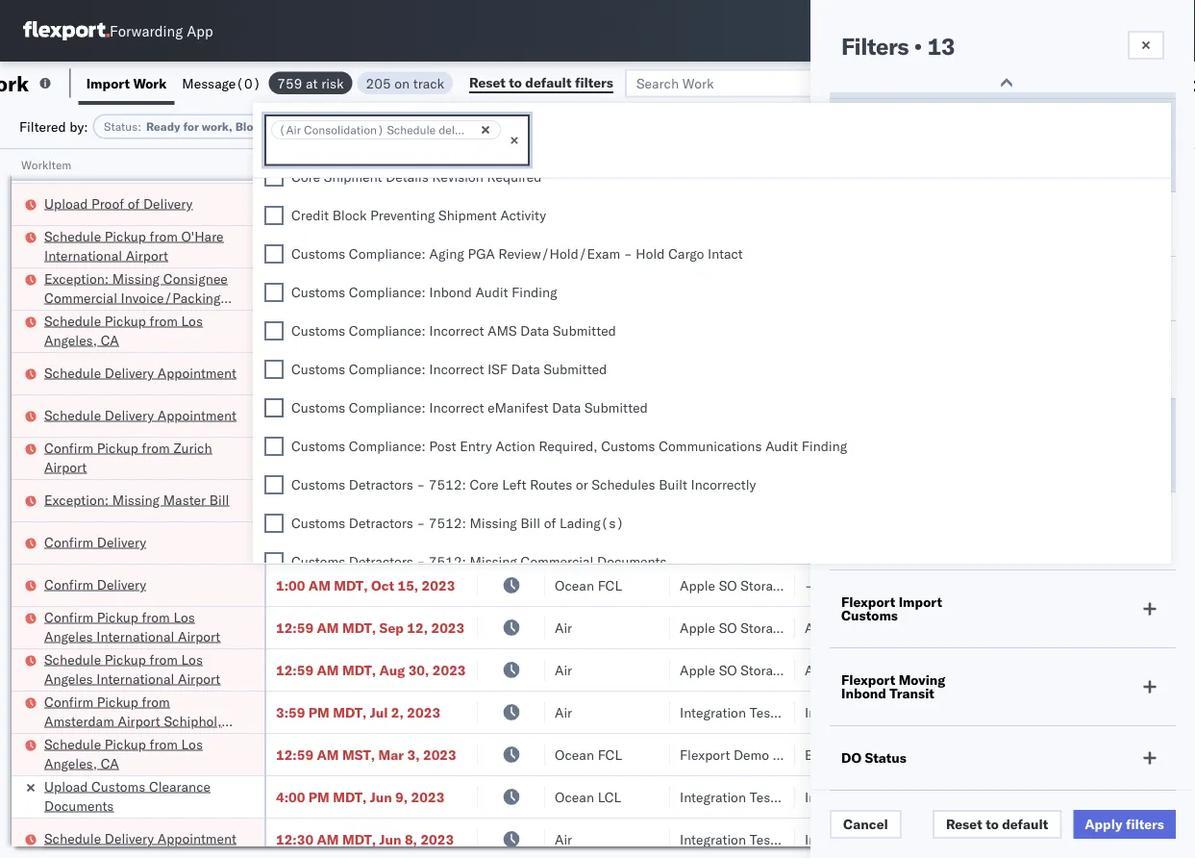 Task type: vqa. For each thing, say whether or not it's contained in the screenshot.
International in the "Confirm Pickup from Los Angeles International Airport"
yes



Task type: locate. For each thing, give the bounding box(es) containing it.
6 compliance: from the top
[[349, 438, 426, 455]]

missing inside exception: missing consignee commercial invoice/packing list
[[112, 270, 160, 287]]

inbond left the transit
[[842, 685, 887, 702]]

confirm inside confirm pickup from amsterdam airport schiphol, haarlemmermeer, netherlands
[[44, 693, 93, 710]]

1 horizontal spatial import
[[899, 594, 943, 610]]

exception: down the confirm pickup from zurich airport
[[44, 491, 109, 508]]

0 horizontal spatial ag
[[869, 450, 887, 467]]

inbond
[[429, 284, 472, 301], [842, 685, 887, 702]]

0 vertical spatial commercial
[[44, 289, 117, 306]]

detractors down 3:00 pm mdt, aug 15, 2023
[[349, 554, 414, 570]]

12:59 am mdt, aug 30, 2023
[[276, 661, 466, 678]]

default for reset to default
[[1003, 816, 1049, 833]]

4 confirm from the top
[[44, 608, 93, 625]]

7 schedule from the top
[[44, 830, 101, 847]]

4 fcl from the top
[[598, 492, 622, 509]]

1 vertical spatial demo
[[734, 746, 770, 763]]

2 upload customs clearance documents from the top
[[44, 778, 211, 814]]

2 lagerfeld from the top
[[998, 788, 1056, 805]]

schedule inside schedule pickup from o'hare international airport
[[44, 228, 101, 244]]

customs for customs compliance: incorrect ams data submitted
[[291, 323, 346, 340]]

filters
[[575, 74, 614, 91], [1126, 816, 1165, 833]]

confirm for zurich
[[44, 439, 93, 456]]

1 vertical spatial 11,
[[406, 365, 427, 382]]

1 detractors from the top
[[349, 477, 414, 494]]

1 schedule delivery appointment link from the top
[[44, 363, 237, 382]]

2 ca from the top
[[101, 755, 119, 772]]

forwarding app link
[[23, 21, 213, 40]]

schedule delivery appointment for 7:00 am mst, mar 8, 2023
[[44, 406, 237, 423]]

1 vertical spatial integration test account - karl lagerfeld
[[805, 788, 1056, 805]]

4 schedule from the top
[[44, 406, 101, 423]]

7512: for left
[[429, 477, 466, 494]]

2023 for 3:00's confirm delivery link
[[423, 534, 457, 551]]

at
[[306, 75, 318, 91]]

missing inside exception: missing master bill link
[[112, 491, 160, 508]]

customs up 7:00 am mst, mar 8, 2023
[[291, 361, 346, 378]]

2 vertical spatial 3,
[[407, 746, 420, 763]]

los down schiphol,
[[181, 735, 203, 752]]

0 vertical spatial submitted
[[553, 323, 617, 340]]

import inside flexport import customs
[[899, 594, 943, 610]]

3 appointment from the top
[[158, 830, 237, 847]]

0 vertical spatial default
[[526, 74, 572, 91]]

data right ams
[[521, 323, 550, 340]]

2 vertical spatial international
[[96, 670, 174, 687]]

upload
[[44, 143, 88, 160], [44, 195, 88, 212], [44, 778, 88, 795]]

storage
[[741, 577, 788, 594], [741, 619, 788, 636], [866, 619, 913, 636], [741, 661, 788, 678], [866, 661, 913, 678]]

1 clearance from the top
[[149, 143, 211, 160]]

1 vertical spatial schedule pickup from los angeles, ca link
[[44, 735, 240, 773]]

0 vertical spatial audit
[[476, 284, 508, 301]]

filters • 13
[[842, 32, 956, 61]]

from inside confirm pickup from amsterdam airport schiphol, haarlemmermeer, netherlands
[[142, 693, 170, 710]]

confirm pickup from amsterdam airport schiphol, haarlemmermeer, netherlands link
[[44, 692, 240, 748]]

pickup inside schedule pickup from o'hare international airport
[[105, 228, 146, 244]]

angeles inside confirm pickup from los angeles international airport
[[44, 628, 93, 645]]

1 vertical spatial hong k
[[1152, 577, 1196, 594]]

pickup for 1st schedule pickup from los angeles, ca button from the bottom of the page
[[105, 735, 146, 752]]

exception: inside exception: missing consignee commercial invoice/packing list
[[44, 270, 109, 287]]

3 karl from the top
[[970, 831, 995, 848]]

reset to default button
[[933, 810, 1062, 839]]

2023 for schedule delivery appointment "link" associated with 12:59
[[430, 365, 464, 382]]

2023 for exception: missing master bill link
[[424, 492, 458, 509]]

for
[[183, 119, 199, 134]]

2 upload customs clearance documents link from the top
[[44, 777, 240, 815]]

0 vertical spatial 11,
[[399, 153, 420, 170]]

flex-2132767 button
[[998, 699, 1132, 726], [998, 699, 1132, 726]]

upload for 4:00 pm mdt, jun 9, 2023
[[44, 778, 88, 795]]

12:59 for schedule pickup from los angeles international airport 'link' on the bottom left of page
[[276, 661, 314, 678]]

0 vertical spatial 7512:
[[429, 477, 466, 494]]

9,
[[396, 788, 408, 805]]

track
[[413, 75, 445, 91]]

15, up '12,' in the bottom left of the page
[[398, 577, 419, 594]]

pickup up schedule pickup from los angeles international airport
[[97, 608, 138, 625]]

mdt, up 1:00 am mdt, oct 15, 2023 on the bottom left of page
[[333, 534, 367, 551]]

0 vertical spatial flexport demo consignee
[[680, 492, 838, 509]]

1 vertical spatial k
[[1188, 577, 1196, 594]]

0 vertical spatial appointment
[[158, 364, 237, 381]]

1 vertical spatial upload
[[44, 195, 88, 212]]

None text field
[[271, 144, 291, 161]]

k for 1:00 am mdt, oct 15, 2023
[[1188, 577, 1196, 594]]

1 horizontal spatial filters
[[1126, 816, 1165, 833]]

1 upload from the top
[[44, 143, 88, 160]]

1 vertical spatial 15,
[[399, 534, 420, 551]]

am up 3:59 pm mdt, jul 2, 2023
[[317, 661, 339, 678]]

reset to default
[[947, 816, 1049, 833]]

2 air from the top
[[555, 238, 573, 255]]

2 resize handle column header from the left
[[455, 149, 478, 858]]

2 confirm from the top
[[44, 533, 93, 550]]

angeles inside schedule pickup from los angeles international airport
[[44, 670, 93, 687]]

flex- for 2177389
[[1028, 577, 1070, 594]]

upload for 7:00 am mst, mar 11, 2023
[[44, 143, 88, 160]]

0 vertical spatial 12:59 am mst, mar 3, 2023
[[276, 323, 457, 340]]

4 air from the top
[[555, 450, 573, 467]]

pickup for second schedule pickup from los angeles, ca button from the bottom
[[105, 312, 146, 329]]

pickup down amsterdam
[[105, 735, 146, 752]]

clearance down netherlands
[[149, 778, 211, 795]]

30,
[[409, 661, 429, 678]]

1 incorrect from the top
[[429, 323, 484, 340]]

1 vertical spatial ningbo
[[1152, 323, 1196, 340]]

lagerfeld up reset to default
[[998, 788, 1056, 805]]

confirm pickup from amsterdam airport schiphol, haarlemmermeer, netherlands button
[[44, 692, 240, 748]]

airport inside confirm pickup from amsterdam airport schiphol, haarlemmermeer, netherlands
[[118, 712, 160, 729]]

3 7512: from the top
[[429, 554, 466, 570]]

by:
[[70, 118, 88, 135]]

oct up 7:00 am mst, mar 8, 2023
[[380, 365, 403, 382]]

3, for 2nd schedule pickup from los angeles, ca link from the top
[[407, 746, 420, 763]]

3 12:59 from the top
[[276, 619, 314, 636]]

confirm pickup from los angeles international airport button
[[44, 608, 240, 648]]

7:00 am mst, mar 11, 2023
[[276, 153, 457, 170]]

0 vertical spatial sep
[[370, 196, 395, 213]]

1 vertical spatial ca
[[101, 755, 119, 772]]

5 fcl from the top
[[598, 577, 622, 594]]

2132767
[[1070, 704, 1128, 721]]

confirm inside the confirm pickup from zurich airport
[[44, 439, 93, 456]]

submitted up customs compliance: post entry action required, customs communications audit finding
[[585, 400, 648, 417]]

filters right apply
[[1126, 816, 1165, 833]]

pm right "11:00"
[[317, 450, 338, 467]]

0 vertical spatial filters
[[575, 74, 614, 91]]

aug left the 31,
[[371, 492, 397, 509]]

2 flexport demo consignee from the top
[[680, 746, 838, 763]]

0 vertical spatial upload customs clearance documents
[[44, 143, 211, 179]]

flexport. image
[[23, 21, 110, 40]]

am for schedule delivery appointment "link" related to 7:00
[[309, 407, 331, 424]]

2 vertical spatial integration test account - karl lagerfeld
[[805, 831, 1056, 848]]

shipment
[[324, 169, 382, 186], [439, 207, 497, 224]]

mdt, up 7:00 am mst, mar 8, 2023
[[342, 365, 376, 382]]

detractors down the 11:00 pm mdt, aug 15, 2023
[[349, 477, 414, 494]]

0 vertical spatial upload customs clearance documents link
[[44, 142, 240, 180]]

6 fcl from the top
[[598, 746, 622, 763]]

not for 1:00 am mdt, oct 15, 2023
[[822, 577, 849, 594]]

commercial up list
[[44, 289, 117, 306]]

ocean for 2nd schedule pickup from los angeles, ca link from the top
[[555, 746, 595, 763]]

confirm delivery link
[[44, 532, 146, 552], [44, 575, 146, 594]]

air for 7:00 am mst, mar 11, 2023
[[555, 153, 573, 170]]

12:59 am mst, mar 3, 2023 up 4:00 pm mdt, jun 9, 2023
[[276, 746, 457, 763]]

2 schedule from the top
[[44, 312, 101, 329]]

3 lagerfeld from the top
[[998, 831, 1056, 848]]

4:00
[[276, 788, 305, 805]]

aug for 3:00 pm mdt, aug 15, 2023
[[370, 534, 396, 551]]

international
[[44, 247, 122, 264], [96, 628, 174, 645], [96, 670, 174, 687]]

3,
[[398, 196, 410, 213], [407, 323, 420, 340], [407, 746, 420, 763]]

am up 7:00 am mst, mar 8, 2023
[[317, 365, 339, 382]]

from inside schedule pickup from los angeles international airport
[[150, 651, 178, 668]]

2023 up customs compliance: incorrect emanifest data submitted
[[430, 365, 464, 382]]

2 fcl from the top
[[598, 323, 622, 340]]

demo for 12:59 am mst, mar 3, 2023
[[734, 746, 770, 763]]

apply filters button
[[1074, 810, 1177, 839]]

1 resize handle column header from the left
[[241, 149, 265, 858]]

1 confirm from the top
[[44, 439, 93, 456]]

1 vertical spatial appointment
[[158, 406, 237, 423]]

international up schedule pickup from los angeles international airport
[[96, 628, 174, 645]]

2023 for schedule pickup from o'hare international airport link
[[428, 238, 461, 255]]

1 karl from the top
[[970, 704, 995, 721]]

mst, down 12:59 am mdt, oct 11, 2023
[[334, 407, 367, 424]]

1 schedule pickup from los angeles, ca link from the top
[[44, 311, 240, 350]]

default up at risk
[[526, 74, 572, 91]]

3 confirm from the top
[[44, 576, 93, 593]]

1 flex- from the top
[[1028, 577, 1070, 594]]

los up schedule pickup from los angeles international airport 'link' on the bottom left of page
[[174, 608, 195, 625]]

1 vertical spatial risk
[[531, 119, 551, 134]]

inbond inside 'flexport moving inbond transit'
[[842, 685, 887, 702]]

consignee up invoice/packing
[[163, 270, 228, 287]]

ca down haarlemmermeer,
[[101, 755, 119, 772]]

0 vertical spatial schedule delivery appointment
[[44, 364, 237, 381]]

account for 11:00 pm mdt, aug 15, 2023
[[904, 450, 955, 467]]

air for 3:59 pm mdt, jul 2, 2023
[[555, 704, 573, 721]]

commercial inside exception: missing consignee commercial invoice/packing list
[[44, 289, 117, 306]]

appointment
[[158, 364, 237, 381], [158, 406, 237, 423], [158, 830, 237, 847]]

1 vertical spatial angeles
[[44, 670, 93, 687]]

customs down "11:00"
[[291, 477, 346, 494]]

demo for 4:07 am mdt, aug 31, 2023
[[734, 492, 770, 509]]

mdt, up 12:30 am mdt, jun 8, 2023
[[333, 788, 367, 805]]

not right --
[[822, 577, 849, 594]]

left
[[502, 477, 527, 494]]

0 vertical spatial hong
[[1152, 365, 1184, 382]]

documents down haarlemmermeer,
[[44, 797, 114, 814]]

ningbo
[[1152, 280, 1196, 297], [1152, 323, 1196, 340], [1152, 746, 1196, 763]]

schedule pickup from los angeles, ca button
[[44, 311, 240, 352], [44, 735, 240, 775]]

compliance: for ams
[[349, 323, 426, 340]]

apple
[[680, 577, 716, 594], [680, 619, 716, 636], [805, 619, 841, 636], [680, 661, 716, 678], [805, 661, 841, 678]]

data
[[521, 323, 550, 340], [511, 361, 540, 378], [552, 400, 581, 417]]

status right do
[[865, 749, 907, 766]]

inbond for audit
[[429, 284, 472, 301]]

12:59 am mst, mar 3, 2023 up 12:59 am mdt, oct 11, 2023
[[276, 323, 457, 340]]

aug left 19,
[[380, 280, 405, 297]]

ocean fcl for 1:00's confirm delivery link
[[555, 577, 622, 594]]

1 vertical spatial filters
[[1126, 816, 1165, 833]]

not
[[822, 577, 849, 594], [822, 619, 849, 636], [948, 619, 974, 636], [822, 661, 849, 678], [948, 661, 974, 678]]

0 vertical spatial 15,
[[407, 450, 428, 467]]

1 vertical spatial submitted
[[544, 361, 607, 378]]

flexport import customs
[[842, 594, 943, 624]]

compliance: for entry
[[349, 438, 426, 455]]

1 ca from the top
[[101, 331, 119, 348]]

2 vertical spatial ningbo
[[1152, 746, 1196, 763]]

2 vertical spatial data
[[552, 400, 581, 417]]

Search Work text field
[[625, 69, 835, 98]]

11, down "customs compliance: incorrect ams data submitted"
[[406, 365, 427, 382]]

15, for 1:00 am mdt, oct 15, 2023
[[398, 577, 419, 594]]

4:59 pm mdt, sep 3, 2023
[[276, 196, 447, 213]]

3 detractors from the top
[[349, 554, 414, 570]]

1 vertical spatial karl
[[970, 788, 995, 805]]

not up 'flexport moving inbond transit'
[[822, 619, 849, 636]]

1 schedule pickup from los angeles, ca from the top
[[44, 312, 203, 348]]

default down the flex-2132512
[[1003, 816, 1049, 833]]

airport up exception: missing master bill
[[44, 458, 87, 475]]

1 vertical spatial confirm delivery link
[[44, 575, 146, 594]]

work,
[[202, 119, 233, 134]]

oct up 12:59 am mdt, sep 12, 2023
[[371, 577, 394, 594]]

2 vertical spatial schedule delivery appointment button
[[44, 829, 237, 850]]

1 vertical spatial incorrect
[[429, 361, 484, 378]]

4 shangh from the top
[[1152, 619, 1196, 636]]

zurich
[[174, 439, 212, 456]]

2 schedule delivery appointment button from the top
[[44, 405, 237, 427]]

schedule pickup from los angeles, ca for 2nd schedule pickup from los angeles, ca link from the bottom of the page
[[44, 312, 203, 348]]

am for exception: missing master bill link
[[309, 492, 331, 509]]

apple for 12:59 am mdt, sep 12, 2023
[[680, 619, 716, 636]]

11:00 pm mdt, aug 15, 2023
[[276, 450, 465, 467]]

delivery for 7:00
[[105, 406, 154, 423]]

12:59 up 3:59
[[276, 661, 314, 678]]

air for 7:00 am mst, mar 8, 2023
[[555, 407, 573, 424]]

angeles, down haarlemmermeer,
[[44, 755, 97, 772]]

2 12:59 from the top
[[276, 365, 314, 382]]

exception:
[[44, 270, 109, 287], [44, 491, 109, 508]]

mdt, for 10:59 pm mdt, jun 28, 2023
[[341, 238, 375, 255]]

confirm delivery button for 1:00 am mdt, oct 15, 2023
[[44, 575, 146, 596]]

1 demo from the top
[[734, 492, 770, 509]]

from down schedule pickup from los angeles international airport button
[[142, 693, 170, 710]]

1 vertical spatial oct
[[371, 577, 394, 594]]

2 schedule delivery appointment from the top
[[44, 406, 237, 423]]

2 vertical spatial jun
[[380, 831, 402, 848]]

3 upload from the top
[[44, 778, 88, 795]]

schedule pickup from los angeles, ca down invoice/packing
[[44, 312, 203, 348]]

sep left '12,' in the bottom left of the page
[[380, 619, 404, 636]]

2 schedule delivery appointment link from the top
[[44, 405, 237, 425]]

4 flex- from the top
[[1028, 831, 1070, 848]]

None checkbox
[[265, 206, 284, 226], [265, 283, 284, 303], [265, 322, 284, 341], [265, 360, 284, 380], [265, 437, 284, 456], [265, 476, 284, 495], [265, 553, 284, 572], [265, 206, 284, 226], [265, 283, 284, 303], [265, 322, 284, 341], [265, 360, 284, 380], [265, 437, 284, 456], [265, 476, 284, 495], [265, 553, 284, 572]]

airport
[[126, 247, 168, 264], [44, 458, 87, 475], [178, 628, 221, 645], [178, 670, 221, 687], [118, 712, 160, 729]]

2023 up 'customs detractors - 7512: missing bill of lading(s)'
[[424, 492, 458, 509]]

1 horizontal spatial on
[[970, 450, 990, 467]]

1 vertical spatial bill
[[521, 515, 541, 532]]

angeles up amsterdam
[[44, 670, 93, 687]]

fcl for schedule delivery appointment "link" associated with 12:59
[[598, 365, 622, 382]]

0 horizontal spatial inbond
[[429, 284, 472, 301]]

airport up exception: missing consignee commercial invoice/packing list link
[[126, 247, 168, 264]]

confirm pickup from amsterdam airport schiphol, haarlemmermeer, netherlands
[[44, 693, 233, 748]]

audit right communications
[[766, 438, 799, 455]]

ocean for 1:00's confirm delivery link
[[555, 577, 595, 594]]

inbond for transit
[[842, 685, 887, 702]]

proof
[[91, 195, 124, 212]]

mdt, for 4:00 pm mdt, jun 9, 2023
[[333, 788, 367, 805]]

cancel button
[[830, 810, 902, 839]]

jun left 28,
[[379, 238, 401, 255]]

pickup inside the confirm pickup from zurich airport
[[97, 439, 138, 456]]

1 vertical spatial lagerfeld
[[998, 788, 1056, 805]]

schedule delivery appointment for 12:59 am mdt, oct 11, 2023
[[44, 364, 237, 381]]

pickup for confirm pickup from amsterdam airport schiphol, haarlemmermeer, netherlands button
[[97, 693, 138, 710]]

1 horizontal spatial finding
[[802, 438, 848, 455]]

1:00 am mdt, oct 15, 2023
[[276, 577, 455, 594]]

2 vertical spatial upload
[[44, 778, 88, 795]]

international inside schedule pickup from los angeles international airport
[[96, 670, 174, 687]]

exception: for exception: missing consignee commercial invoice/packing list
[[44, 270, 109, 287]]

confirm for los
[[44, 608, 93, 625]]

0 horizontal spatial to
[[509, 74, 522, 91]]

customs for customs compliance: post entry action required, customs communications audit finding
[[291, 438, 346, 455]]

detractors for customs detractors - 7512: core left routes or schedules built incorrectly
[[349, 477, 414, 494]]

delivery for 1:00
[[97, 576, 146, 593]]

schedule pickup from los angeles international airport button
[[44, 650, 240, 690]]

2 flex- from the top
[[1028, 704, 1070, 721]]

submitted up emanifest
[[544, 361, 607, 378]]

am right "12:11"
[[317, 280, 339, 297]]

2023 for confirm pickup from zurich airport link
[[432, 450, 465, 467]]

schedule pickup from los angeles, ca
[[44, 312, 203, 348], [44, 735, 203, 772]]

clearance down 'for'
[[149, 143, 211, 160]]

submitted
[[553, 323, 617, 340], [544, 361, 607, 378], [585, 400, 648, 417]]

customs inside flexport import customs
[[842, 607, 899, 624]]

1 horizontal spatial inbond
[[842, 685, 887, 702]]

pickup down schedule pickup from los angeles international airport
[[97, 693, 138, 710]]

from for confirm pickup from los angeles international airport link at the left of the page
[[142, 608, 170, 625]]

0 horizontal spatial commercial
[[44, 289, 117, 306]]

5 12:59 from the top
[[276, 746, 314, 763]]

am up "11:00"
[[309, 407, 331, 424]]

1 hong from the top
[[1152, 365, 1184, 382]]

exception: inside button
[[44, 491, 109, 508]]

os
[[1141, 24, 1160, 38]]

confirm delivery up confirm pickup from los angeles international airport at the bottom left of the page
[[44, 576, 146, 593]]

2 vertical spatial documents
[[44, 797, 114, 814]]

submitted for customs compliance: incorrect ams data submitted
[[553, 323, 617, 340]]

0 horizontal spatial on
[[845, 450, 865, 467]]

6 ocean from the top
[[555, 746, 595, 763]]

6 schedule from the top
[[44, 735, 101, 752]]

from left o'hare
[[150, 228, 178, 244]]

0 vertical spatial clearance
[[149, 143, 211, 160]]

1 ocean fcl from the top
[[555, 280, 622, 297]]

incorrect down "customs compliance: incorrect ams data submitted"
[[429, 361, 484, 378]]

flexport
[[680, 492, 731, 509], [842, 594, 896, 610], [842, 672, 896, 688], [680, 746, 731, 763]]

mdt, for 11:00 pm mdt, aug 15, 2023
[[341, 450, 375, 467]]

1 vertical spatial 8,
[[405, 831, 417, 848]]

from down invoice/packing
[[150, 312, 178, 329]]

schedule delivery appointment button for 7:00 am mst, mar 8, 2023
[[44, 405, 237, 427]]

None checkbox
[[265, 168, 284, 187], [265, 245, 284, 264], [265, 399, 284, 418], [265, 514, 284, 533], [265, 168, 284, 187], [265, 245, 284, 264], [265, 399, 284, 418], [265, 514, 284, 533]]

consignee inside exception: missing consignee commercial invoice/packing list
[[163, 270, 228, 287]]

sep for 12,
[[380, 619, 404, 636]]

2 angeles, from the top
[[44, 755, 97, 772]]

2023 down 4:00 pm mdt, jun 9, 2023
[[421, 831, 454, 848]]

11, for mar
[[399, 153, 420, 170]]

1 compliance: from the top
[[349, 246, 426, 263]]

in
[[287, 119, 297, 134]]

0 vertical spatial international
[[44, 247, 122, 264]]

pickup inside confirm pickup from los angeles international airport
[[97, 608, 138, 625]]

2023 down '30,'
[[423, 746, 457, 763]]

4 ocean from the top
[[555, 492, 595, 509]]

5 shangh from the top
[[1152, 661, 1196, 678]]

pickup down upload proof of delivery button
[[105, 228, 146, 244]]

1 vertical spatial 7512:
[[429, 515, 466, 532]]

sep
[[370, 196, 395, 213], [380, 619, 404, 636]]

compliance:
[[349, 246, 426, 263], [349, 284, 426, 301], [349, 323, 426, 340], [349, 361, 426, 378], [349, 400, 426, 417], [349, 438, 426, 455]]

2 vertical spatial 7512:
[[429, 554, 466, 570]]

exception: for exception: missing master bill
[[44, 491, 109, 508]]

am right 4:07
[[309, 492, 331, 509]]

2023 right '12,' in the bottom left of the page
[[431, 619, 465, 636]]

2 vertical spatial schedule delivery appointment link
[[44, 829, 237, 848]]

2 12:59 am mst, mar 3, 2023 from the top
[[276, 746, 457, 763]]

shipment up the 4:59 pm mdt, sep 3, 2023
[[324, 169, 382, 186]]

documents up proof
[[44, 162, 114, 179]]

customs for customs compliance: incorrect isf data submitted
[[291, 361, 346, 378]]

air for 12:59 am mdt, aug 30, 2023
[[555, 661, 573, 678]]

angeles
[[44, 628, 93, 645], [44, 670, 93, 687]]

schedule delivery appointment button
[[44, 363, 237, 384], [44, 405, 237, 427], [44, 829, 237, 850]]

3 integration test account - karl lagerfeld from the top
[[805, 831, 1056, 848]]

bill inside exception: missing master bill link
[[209, 491, 229, 508]]

consignee right incorrectly on the right bottom of the page
[[773, 492, 838, 509]]

customs down 3:00
[[291, 554, 346, 570]]

status : ready for work, blocked, in progress
[[104, 119, 348, 134]]

1 vertical spatial schedule delivery appointment
[[44, 406, 237, 423]]

0 vertical spatial k
[[1188, 365, 1196, 382]]

upload customs clearance documents down haarlemmermeer,
[[44, 778, 211, 814]]

credit
[[291, 207, 329, 224]]

1 horizontal spatial audit
[[766, 438, 799, 455]]

schedule pickup from los angeles, ca for 2nd schedule pickup from los angeles, ca link from the top
[[44, 735, 203, 772]]

1 air from the top
[[555, 153, 573, 170]]

jun for 28,
[[379, 238, 401, 255]]

5 ocean from the top
[[555, 577, 595, 594]]

ocean up ocean lcl
[[555, 746, 595, 763]]

: left no
[[443, 119, 446, 134]]

from inside schedule pickup from o'hare international airport
[[150, 228, 178, 244]]

(do
[[791, 577, 819, 594], [791, 619, 819, 636], [916, 619, 944, 636], [791, 661, 819, 678], [916, 661, 944, 678]]

filters up mode button
[[575, 74, 614, 91]]

flex-2132512 button
[[998, 784, 1132, 811], [998, 784, 1132, 811]]

6 air from the top
[[555, 619, 573, 636]]

10:59
[[276, 238, 314, 255]]

0 vertical spatial reset
[[470, 74, 506, 91]]

angeles, down list
[[44, 331, 97, 348]]

2 integration test account - karl lagerfeld from the top
[[805, 788, 1056, 805]]

incorrect down the customs compliance: incorrect isf data submitted
[[429, 400, 484, 417]]

ocean right ams
[[555, 323, 595, 340]]

karl for flex-2132512
[[970, 788, 995, 805]]

0 vertical spatial to
[[509, 74, 522, 91]]

1 vertical spatial jun
[[370, 788, 392, 805]]

1 vertical spatial data
[[511, 361, 540, 378]]

to
[[509, 74, 522, 91], [986, 816, 999, 833]]

0 vertical spatial schedule delivery appointment button
[[44, 363, 237, 384]]

3 schedule delivery appointment button from the top
[[44, 829, 237, 850]]

205
[[366, 75, 391, 91]]

2 : from the left
[[443, 119, 446, 134]]

2 confirm delivery button from the top
[[44, 575, 146, 596]]

1 angeles, from the top
[[44, 331, 97, 348]]

compliance: for emanifest
[[349, 400, 426, 417]]

incorrect up the customs compliance: incorrect isf data submitted
[[429, 323, 484, 340]]

1 vertical spatial exception:
[[44, 491, 109, 508]]

customs for customs compliance: aging pga review/hold/exam - hold cargo intact
[[291, 246, 346, 263]]

customs detractors - 7512: missing commercial documents
[[291, 554, 667, 570]]

from inside the confirm pickup from zurich airport
[[142, 439, 170, 456]]

commercial down lading(s)
[[521, 554, 594, 570]]

1 vertical spatial schedule pickup from los angeles, ca button
[[44, 735, 240, 775]]

from inside confirm pickup from los angeles international airport
[[142, 608, 170, 625]]

am for 2nd schedule pickup from los angeles, ca link from the top
[[317, 746, 339, 763]]

aging
[[429, 246, 465, 263]]

ams
[[488, 323, 517, 340]]

3 fcl from the top
[[598, 365, 622, 382]]

aug for 12:59 am mdt, aug 30, 2023
[[380, 661, 405, 678]]

international inside confirm pickup from los angeles international airport
[[96, 628, 174, 645]]

0 vertical spatial import
[[86, 75, 130, 91]]

2171354
[[1070, 831, 1128, 848]]

pickup inside schedule pickup from los angeles international airport
[[105, 651, 146, 668]]

5 confirm from the top
[[44, 693, 93, 710]]

los inside confirm pickup from los angeles international airport
[[174, 608, 195, 625]]

1 upload customs clearance documents from the top
[[44, 143, 211, 179]]

reset to default filters
[[470, 74, 614, 91]]

am for schedule delivery appointment "link" associated with 12:59
[[317, 365, 339, 382]]

1 vertical spatial inbond
[[842, 685, 887, 702]]

1 angeles from the top
[[44, 628, 93, 645]]

use) for 12:59 am mdt, aug 30, 2023
[[853, 661, 887, 678]]

1 vertical spatial hong
[[1152, 577, 1184, 594]]

5 schedule from the top
[[44, 651, 101, 668]]

airport up haarlemmermeer,
[[118, 712, 160, 729]]

1 12:59 am mst, mar 3, 2023 from the top
[[276, 323, 457, 340]]

pickup inside confirm pickup from amsterdam airport schiphol, haarlemmermeer, netherlands
[[97, 693, 138, 710]]

ocean for 2nd schedule pickup from los angeles, ca link from the bottom of the page
[[555, 323, 595, 340]]

schedule pickup from los angeles international airport link
[[44, 650, 240, 688]]

3 schedule delivery appointment link from the top
[[44, 829, 237, 848]]

upload customs clearance documents link down ready
[[44, 142, 240, 180]]

schedule pickup from o'hare international airport
[[44, 228, 224, 264]]

confirm delivery button up confirm pickup from los angeles international airport at the bottom left of the page
[[44, 575, 146, 596]]

resize handle column header
[[241, 149, 265, 858], [455, 149, 478, 858], [522, 149, 545, 858], [647, 149, 671, 858], [773, 149, 796, 858], [965, 149, 988, 858], [1119, 149, 1142, 858], [1161, 149, 1184, 858]]

0 vertical spatial demo
[[734, 492, 770, 509]]

batch
[[1164, 75, 1196, 91]]

8, down 9,
[[405, 831, 417, 848]]

1 7512: from the top
[[429, 477, 466, 494]]

compliance: for audit
[[349, 284, 426, 301]]

angeles, for 2nd schedule pickup from los angeles, ca link from the top
[[44, 755, 97, 772]]

so for 1:00 am mdt, oct 15, 2023
[[719, 577, 737, 594]]

aug for 4:07 am mdt, aug 31, 2023
[[371, 492, 397, 509]]

2 confirm delivery link from the top
[[44, 575, 146, 594]]

3 flex- from the top
[[1028, 788, 1070, 805]]

jun down 9,
[[380, 831, 402, 848]]

schedule delivery appointment link for 7:00
[[44, 405, 237, 425]]

1 confirm delivery link from the top
[[44, 532, 146, 552]]

pm right 4:00
[[309, 788, 330, 805]]

mdt, up 3:00 pm mdt, aug 15, 2023
[[334, 492, 368, 509]]

0 horizontal spatial of
[[128, 195, 140, 212]]

2 ningbo from the top
[[1152, 323, 1196, 340]]

: left ready
[[138, 119, 141, 134]]

0 vertical spatial hong k
[[1152, 365, 1196, 382]]

oct for 11,
[[380, 365, 403, 382]]

0 vertical spatial documents
[[44, 162, 114, 179]]

customs compliance: aging pga review/hold/exam - hold cargo intact
[[291, 246, 743, 263]]

0 vertical spatial angeles,
[[44, 331, 97, 348]]

air for 11:00 pm mdt, aug 15, 2023
[[555, 450, 573, 467]]

7512: for bill
[[429, 515, 466, 532]]

1 vertical spatial schedule delivery appointment button
[[44, 405, 237, 427]]

storage for 12:59 am mdt, aug 30, 2023
[[741, 661, 788, 678]]

3 incorrect from the top
[[429, 400, 484, 417]]

0 vertical spatial oct
[[380, 365, 403, 382]]

upload inside 'upload proof of delivery' link
[[44, 195, 88, 212]]

2023 down customs compliance: incorrect emanifest data submitted
[[432, 450, 465, 467]]

shangh for 4:00 pm mdt, jun 9, 2023
[[1152, 788, 1196, 805]]

1 : from the left
[[138, 119, 141, 134]]

0 vertical spatial detractors
[[349, 477, 414, 494]]

am down 1:00 am mdt, oct 15, 2023 on the bottom left of page
[[317, 619, 339, 636]]

1 horizontal spatial reset
[[947, 816, 983, 833]]

test for 11:00 pm mdt, aug 15, 2023
[[875, 450, 901, 467]]

international down proof
[[44, 247, 122, 264]]

consignee
[[163, 270, 228, 287], [773, 492, 838, 509], [773, 746, 838, 763], [894, 746, 959, 763]]

customs
[[91, 143, 146, 160], [291, 246, 346, 263], [291, 284, 346, 301], [291, 323, 346, 340], [291, 361, 346, 378], [291, 400, 346, 417], [291, 438, 346, 455], [602, 438, 656, 455], [291, 477, 346, 494], [291, 515, 346, 532], [291, 554, 346, 570], [842, 607, 899, 624], [91, 778, 146, 795]]

so for 12:59 am mdt, sep 12, 2023
[[719, 619, 737, 636]]

schedule inside schedule pickup from los angeles international airport
[[44, 651, 101, 668]]

1 ningbo from the top
[[1152, 280, 1196, 297]]

deadline
[[276, 157, 323, 172]]

1 appointment from the top
[[158, 364, 237, 381]]

0 horizontal spatial shipment
[[324, 169, 382, 186]]

import up moving
[[899, 594, 943, 610]]

0 horizontal spatial import
[[86, 75, 130, 91]]

3:59
[[276, 704, 305, 721]]

2023 for exception: missing consignee commercial invoice/packing list link
[[433, 280, 466, 297]]

flex-2177389
[[1028, 577, 1128, 594]]

1 horizontal spatial ag
[[994, 450, 1012, 467]]

missing down schedule pickup from o'hare international airport button
[[112, 270, 160, 287]]

2 angeles from the top
[[44, 670, 93, 687]]

2 incorrect from the top
[[429, 361, 484, 378]]

1 vertical spatial to
[[986, 816, 999, 833]]

0 vertical spatial inbond
[[429, 284, 472, 301]]

1 7:00 from the top
[[276, 153, 305, 170]]

integration
[[680, 450, 747, 467], [805, 450, 872, 467], [805, 704, 872, 721], [805, 788, 872, 805], [805, 831, 872, 848]]

7 air from the top
[[555, 661, 573, 678]]

0 vertical spatial 3,
[[398, 196, 410, 213]]

am
[[309, 153, 331, 170], [317, 280, 339, 297], [317, 323, 339, 340], [317, 365, 339, 382], [309, 407, 331, 424], [309, 492, 331, 509], [309, 577, 331, 594], [317, 619, 339, 636], [317, 661, 339, 678], [317, 746, 339, 763], [317, 831, 339, 848]]

fcl
[[598, 280, 622, 297], [598, 323, 622, 340], [598, 365, 622, 382], [598, 492, 622, 509], [598, 577, 622, 594], [598, 746, 622, 763]]

karl
[[970, 704, 995, 721], [970, 788, 995, 805], [970, 831, 995, 848]]

2023 right 2,
[[407, 704, 441, 721]]

4 compliance: from the top
[[349, 361, 426, 378]]

test for 3:59 pm mdt, jul 2, 2023
[[875, 704, 901, 721]]

airport inside the confirm pickup from zurich airport
[[44, 458, 87, 475]]

0 horizontal spatial bill
[[209, 491, 229, 508]]

2 7:00 from the top
[[276, 407, 305, 424]]

to up at
[[509, 74, 522, 91]]

confirm pickup from los angeles international airport
[[44, 608, 221, 645]]

confirm inside confirm pickup from los angeles international airport
[[44, 608, 93, 625]]

6 shangh from the top
[[1152, 788, 1196, 805]]

confirm up amsterdam
[[44, 693, 93, 710]]

1 vertical spatial schedule delivery appointment link
[[44, 405, 237, 425]]

1 vertical spatial clearance
[[149, 778, 211, 795]]

1 schedule from the top
[[44, 228, 101, 244]]



Task type: describe. For each thing, give the bounding box(es) containing it.
message (0)
[[182, 75, 261, 91]]

schedule for 2nd schedule pickup from los angeles, ca link from the top
[[44, 735, 101, 752]]

from for confirm pickup from zurich airport link
[[142, 439, 170, 456]]

1 vertical spatial finding
[[802, 438, 848, 455]]

3 resize handle column header from the left
[[522, 149, 545, 858]]

flex-2132512
[[1028, 788, 1128, 805]]

los down invoice/packing
[[181, 312, 203, 329]]

ocean fcl for schedule delivery appointment "link" associated with 12:59
[[555, 365, 622, 382]]

list
[[44, 308, 67, 325]]

apple so storage (do not use) for 12:59 am mdt, aug 30, 2023
[[680, 661, 887, 678]]

storage for 12:59 am mdt, sep 12, 2023
[[741, 619, 788, 636]]

apply
[[1085, 816, 1123, 833]]

Search Shipments (/) text field
[[827, 16, 1013, 45]]

schiphol,
[[164, 712, 222, 729]]

snoozed
[[398, 119, 443, 134]]

routes
[[530, 477, 573, 494]]

3, for 'upload proof of delivery' link
[[398, 196, 410, 213]]

account for 12:30 am mdt, jun 8, 2023
[[904, 831, 955, 848]]

haarlemmermeer,
[[44, 732, 154, 748]]

at
[[516, 119, 528, 134]]

from for 2nd schedule pickup from los angeles, ca link from the top
[[150, 735, 178, 752]]

revision
[[432, 169, 484, 186]]

2023 for 2nd schedule pickup from los angeles, ca link from the bottom of the page
[[423, 323, 457, 340]]

cargo
[[669, 246, 705, 263]]

ready
[[146, 119, 180, 134]]

schedules
[[592, 477, 656, 494]]

mdt, for 3:00 pm mdt, aug 15, 2023
[[333, 534, 367, 551]]

0 vertical spatial shipment
[[324, 169, 382, 186]]

11, for oct
[[406, 365, 427, 382]]

1 vertical spatial commercial
[[521, 554, 594, 570]]

fcl for 2nd schedule pickup from los angeles, ca link from the top
[[598, 746, 622, 763]]

apply filters
[[1085, 816, 1165, 833]]

2023 for confirm pickup from amsterdam airport schiphol, haarlemmermeer, netherlands link
[[407, 704, 441, 721]]

2023 for schedule delivery appointment "link" related to 7:00
[[415, 407, 448, 424]]

11:00
[[276, 450, 314, 467]]

0 vertical spatial status
[[104, 119, 138, 134]]

1 lagerfeld from the top
[[998, 704, 1056, 721]]

reset to default filters button
[[458, 69, 625, 98]]

schedule for schedule delivery appointment "link" related to 7:00
[[44, 406, 101, 423]]

flex- for 2132767
[[1028, 704, 1070, 721]]

8, for jun
[[405, 831, 417, 848]]

2177389
[[1070, 577, 1128, 594]]

at risk
[[516, 119, 551, 134]]

from for confirm pickup from amsterdam airport schiphol, haarlemmermeer, netherlands link
[[142, 693, 170, 710]]

airport inside schedule pickup from los angeles international airport
[[178, 670, 221, 687]]

customs for customs detractors - 7512: missing commercial documents
[[291, 554, 346, 570]]

8 resize handle column header from the left
[[1161, 149, 1184, 858]]

2023 down snoozed : no
[[423, 153, 457, 170]]

4:07 am mdt, aug 31, 2023
[[276, 492, 458, 509]]

data for ams
[[521, 323, 550, 340]]

incorrect for isf
[[429, 361, 484, 378]]

consignee left do
[[773, 746, 838, 763]]

lcl
[[598, 788, 622, 805]]

apple for 1:00 am mdt, oct 15, 2023
[[680, 577, 716, 594]]

do status
[[842, 749, 907, 766]]

flexport inside flexport import customs
[[842, 594, 896, 610]]

use) for 1:00 am mdt, oct 15, 2023
[[853, 577, 887, 594]]

built
[[659, 477, 688, 494]]

flex- for 2171354
[[1028, 831, 1070, 848]]

7 ocean from the top
[[555, 788, 595, 805]]

o'hare
[[181, 228, 224, 244]]

flex-2171354
[[1028, 831, 1128, 848]]

batch button
[[1135, 69, 1196, 98]]

2 ocean fcl from the top
[[555, 323, 622, 340]]

5 resize handle column header from the left
[[773, 149, 796, 858]]

exception: missing master bill button
[[44, 490, 229, 511]]

(do for 12:59 am mdt, sep 12, 2023
[[791, 619, 819, 636]]

hong k for 1:00 am mdt, oct 15, 2023
[[1152, 577, 1196, 594]]

2 integration test account - on ag from the left
[[805, 450, 1012, 467]]

(0)
[[236, 75, 261, 91]]

12:30 am mdt, jun 8, 2023
[[276, 831, 454, 848]]

netherlands
[[157, 732, 233, 748]]

1:00
[[276, 577, 305, 594]]

details
[[386, 169, 429, 186]]

customs compliance: incorrect emanifest data submitted
[[291, 400, 648, 417]]

customs detractors - 7512: missing bill of lading(s)
[[291, 515, 624, 532]]

12:59 am mst, mar 3, 2023 for 2nd schedule pickup from los angeles, ca link from the top
[[276, 746, 457, 763]]

schedule delivery appointment link for 12:30
[[44, 829, 237, 848]]

os button
[[1128, 9, 1173, 53]]

workitem
[[21, 157, 72, 172]]

4:07
[[276, 492, 305, 509]]

account for 3:59 pm mdt, jul 2, 2023
[[904, 704, 955, 721]]

confirm for amsterdam
[[44, 693, 93, 710]]

missing up customs detractors - 7512: missing commercial documents
[[470, 515, 517, 532]]

from for 2nd schedule pickup from los angeles, ca link from the bottom of the page
[[150, 312, 178, 329]]

hong for 1:00 am mdt, oct 15, 2023
[[1152, 577, 1184, 594]]

19,
[[409, 280, 429, 297]]

mdt, for 12:30 am mdt, jun 8, 2023
[[342, 831, 376, 848]]

3:59 pm mdt, jul 2, 2023
[[276, 704, 441, 721]]

2 ag from the left
[[994, 450, 1012, 467]]

import inside button
[[86, 75, 130, 91]]

work
[[133, 75, 167, 91]]

7 resize handle column header from the left
[[1119, 149, 1142, 858]]

integration test account - karl lagerfeld for flex-2132512
[[805, 788, 1056, 805]]

: for status
[[138, 119, 141, 134]]

lading(s)
[[560, 515, 624, 532]]

customs compliance: incorrect ams data submitted
[[291, 323, 617, 340]]

28,
[[404, 238, 425, 255]]

2 on from the left
[[970, 450, 990, 467]]

customs down haarlemmermeer,
[[91, 778, 146, 795]]

lagerfeld for flex-2132512
[[998, 788, 1056, 805]]

yantian
[[1152, 196, 1196, 213]]

2023 right 9,
[[411, 788, 445, 805]]

1 vertical spatial status
[[865, 749, 907, 766]]

los inside schedule pickup from los angeles international airport
[[181, 651, 203, 668]]

integration for 3:59 pm mdt, jul 2, 2023
[[805, 704, 872, 721]]

pickup for schedule pickup from o'hare international airport button
[[105, 228, 146, 244]]

3:00
[[276, 534, 305, 551]]

not for 12:59 am mdt, aug 30, 2023
[[822, 661, 849, 678]]

import work button
[[79, 62, 174, 105]]

mdt, for 12:59 am mdt, aug 30, 2023
[[342, 661, 376, 678]]

1 on from the left
[[845, 450, 865, 467]]

from for schedule pickup from o'hare international airport link
[[150, 228, 178, 244]]

ocean fcl for exception: missing consignee commercial invoice/packing list link
[[555, 280, 622, 297]]

upload proof of delivery link
[[44, 194, 193, 213]]

--
[[805, 577, 822, 594]]

0 vertical spatial core
[[291, 169, 321, 186]]

1 vertical spatial documents
[[597, 554, 667, 570]]

airport inside schedule pickup from o'hare international airport
[[126, 247, 168, 264]]

reset for reset to default filters
[[470, 74, 506, 91]]

am down progress
[[309, 153, 331, 170]]

communications
[[659, 438, 762, 455]]

flex-2132767
[[1028, 704, 1128, 721]]

mar up the 4:59 pm mdt, sep 3, 2023
[[370, 153, 396, 170]]

to for reset to default filters
[[509, 74, 522, 91]]

customs compliance: incorrect isf data submitted
[[291, 361, 607, 378]]

13
[[928, 32, 956, 61]]

entry
[[460, 438, 492, 455]]

customs up schedules
[[602, 438, 656, 455]]

6 resize handle column header from the left
[[965, 149, 988, 858]]

snooze
[[488, 157, 526, 172]]

international inside schedule pickup from o'hare international airport
[[44, 247, 122, 264]]

flexport demo consignee for 4:07 am mdt, aug 31, 2023
[[680, 492, 838, 509]]

filters
[[842, 32, 909, 61]]

credit block preventing shipment activity
[[291, 207, 546, 224]]

delivery for 12:59
[[105, 364, 154, 381]]

mdt, for 4:07 am mdt, aug 31, 2023
[[334, 492, 368, 509]]

apple for 12:59 am mdt, aug 30, 2023
[[680, 661, 716, 678]]

2023 for schedule pickup from los angeles international airport 'link' on the bottom left of page
[[433, 661, 466, 678]]

1 integration test account - on ag from the left
[[680, 450, 887, 467]]

2023 for schedule delivery appointment "link" corresponding to 12:30
[[421, 831, 454, 848]]

7512: for commercial
[[429, 554, 466, 570]]

missing down 'customs detractors - 7512: missing bill of lading(s)'
[[470, 554, 517, 570]]

4:00 pm mdt, jun 9, 2023
[[276, 788, 445, 805]]

12:59 for confirm pickup from los angeles international airport link at the left of the page
[[276, 619, 314, 636]]

2023 for 2nd schedule pickup from los angeles, ca link from the top
[[423, 746, 457, 763]]

2023 for 1:00's confirm delivery link
[[422, 577, 455, 594]]

fcl for exception: missing master bill link
[[598, 492, 622, 509]]

6 ocean fcl from the top
[[555, 746, 622, 763]]

mar for 2nd schedule pickup from los angeles, ca link from the bottom of the page
[[379, 323, 404, 340]]

customs up upload proof of delivery
[[91, 143, 146, 160]]

exception: missing master bill
[[44, 491, 229, 508]]

0 horizontal spatial filters
[[575, 74, 614, 91]]

3 ningbo from the top
[[1152, 746, 1196, 763]]

air for 3:00 pm mdt, aug 15, 2023
[[555, 534, 573, 551]]

departur button
[[1142, 153, 1196, 172]]

12:11 am mdt, aug 19, 2023
[[276, 280, 466, 297]]

schedule for schedule delivery appointment "link" corresponding to 12:30
[[44, 830, 101, 847]]

snoozed : no
[[398, 119, 466, 134]]

exception: missing master bill link
[[44, 490, 229, 509]]

moving
[[899, 672, 946, 688]]

2 schedule pickup from los angeles, ca button from the top
[[44, 735, 240, 775]]

clearance for 4:00 pm mdt, jun 9, 2023
[[149, 778, 211, 795]]

file
[[944, 75, 967, 91]]

1 horizontal spatial core
[[470, 477, 499, 494]]

compliance: for isf
[[349, 361, 426, 378]]

not right moving
[[948, 661, 974, 678]]

test for 12:59 am mst, mar 3, 2023
[[865, 746, 891, 763]]

12:59 for 2nd schedule pickup from los angeles, ca link from the top
[[276, 746, 314, 763]]

flexport inside 'flexport moving inbond transit'
[[842, 672, 896, 688]]

pickup for confirm pickup from zurich airport button
[[97, 439, 138, 456]]

am for 2nd schedule pickup from los angeles, ca link from the bottom of the page
[[317, 323, 339, 340]]

0 horizontal spatial finding
[[512, 284, 558, 301]]

mar for schedule delivery appointment "link" related to 7:00
[[370, 407, 396, 424]]

confirm pickup from zurich airport link
[[44, 438, 240, 477]]

integration for 12:30 am mdt, jun 8, 2023
[[805, 831, 872, 848]]

12:11
[[276, 280, 314, 297]]

isf
[[488, 361, 508, 378]]

31,
[[400, 492, 421, 509]]

of inside button
[[128, 195, 140, 212]]

progress
[[300, 119, 348, 134]]

no
[[451, 119, 466, 134]]

schedule for 2nd schedule pickup from los angeles, ca link from the bottom of the page
[[44, 312, 101, 329]]

schedule pickup from o'hare international airport button
[[44, 227, 240, 267]]

air for 12:59 am mdt, sep 12, 2023
[[555, 619, 573, 636]]

1 horizontal spatial shipment
[[439, 207, 497, 224]]

not right flexport import customs
[[948, 619, 974, 636]]

reset for reset to default
[[947, 816, 983, 833]]

confirm delivery for 3:00
[[44, 533, 146, 550]]

flexport demo consignee for 12:59 am mst, mar 3, 2023
[[680, 746, 838, 763]]

2 schedule pickup from los angeles, ca link from the top
[[44, 735, 240, 773]]

1 ag from the left
[[869, 450, 887, 467]]

mst, for 2nd schedule pickup from los angeles, ca link from the top
[[342, 746, 375, 763]]

1 vertical spatial audit
[[766, 438, 799, 455]]

•
[[914, 32, 923, 61]]

invoice/packing
[[121, 289, 221, 306]]

documents for 7:00 am mst, mar 11, 2023
[[44, 162, 114, 179]]

schedule delivery appointment button for 12:30 am mdt, jun 8, 2023
[[44, 829, 237, 850]]

0 vertical spatial risk
[[321, 75, 344, 91]]

mode button
[[545, 153, 651, 172]]

1 vertical spatial of
[[544, 515, 556, 532]]

1 horizontal spatial risk
[[531, 119, 551, 134]]

15, for 3:00 pm mdt, aug 15, 2023
[[399, 534, 420, 551]]

12,
[[407, 619, 428, 636]]

post
[[429, 438, 457, 455]]

pm for 3:00
[[309, 534, 330, 551]]

workitem button
[[12, 153, 245, 172]]

mst, up the 4:59 pm mdt, sep 3, 2023
[[334, 153, 367, 170]]

upload customs clearance documents link for 4:00 pm mdt, jun 9, 2023
[[44, 777, 240, 815]]

12:59 for 2nd schedule pickup from los angeles, ca link from the bottom of the page
[[276, 323, 314, 340]]

schedule pickup from o'hare international airport link
[[44, 227, 240, 265]]

pga
[[468, 246, 495, 263]]

4 resize handle column header from the left
[[647, 149, 671, 858]]

(do for 1:00 am mdt, oct 15, 2023
[[791, 577, 819, 594]]

1 integration test account - karl lagerfeld from the top
[[805, 704, 1056, 721]]

1 schedule pickup from los angeles, ca button from the top
[[44, 311, 240, 352]]

forwarding app
[[110, 22, 213, 40]]

2132512
[[1070, 788, 1128, 805]]

jul
[[370, 704, 388, 721]]

customs for customs compliance: inbond audit finding
[[291, 284, 346, 301]]

customs compliance: post entry action required, customs communications audit finding
[[291, 438, 848, 455]]

airport inside confirm pickup from los angeles international airport
[[178, 628, 221, 645]]

transit
[[890, 685, 935, 702]]

lagerfeld for flex-2171354
[[998, 831, 1056, 848]]

0 horizontal spatial audit
[[476, 284, 508, 301]]

consignee down the transit
[[894, 746, 959, 763]]

filtered
[[19, 118, 66, 135]]



